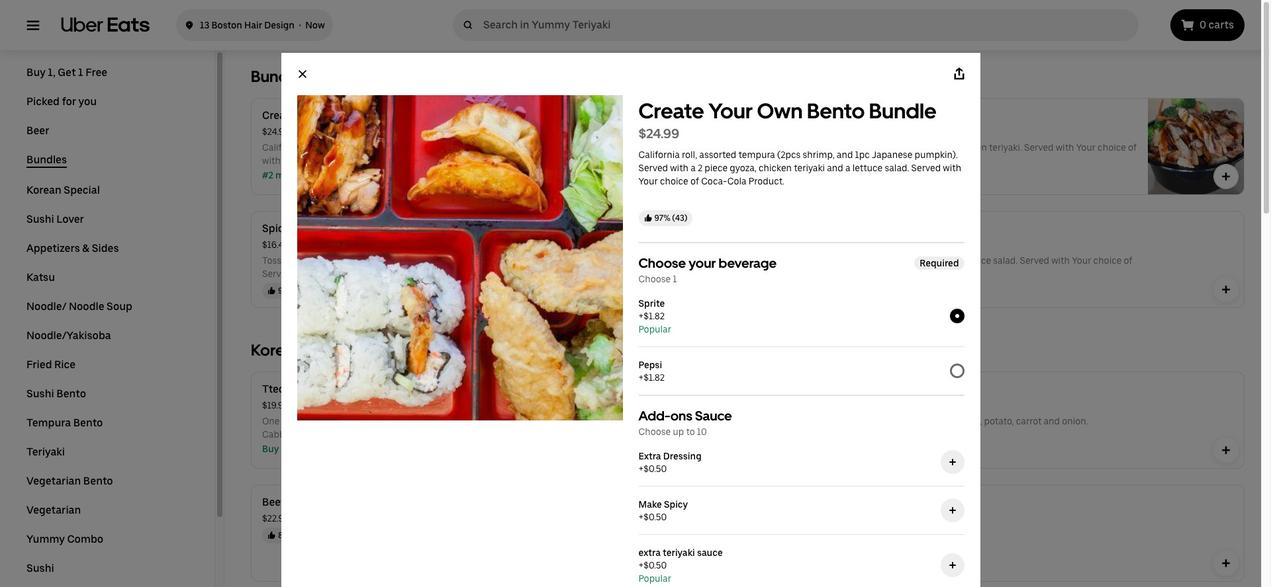 Task type: locate. For each thing, give the bounding box(es) containing it.
1, down cabbage
[[281, 444, 288, 455]]

1 horizontal spatial korean special
[[251, 341, 359, 360]]

2 cake, from the left
[[531, 416, 552, 427]]

0 horizontal spatial special
[[64, 184, 100, 197]]

appetizers
[[26, 242, 80, 255]]

teriyaki inside california roll, assorted tempura (2pcs shrimp, and 1pc japanese pumpkin). served with a 2 piece gyoza, chicken teriyaki and a lettuce salad. served with your choice of coca-cola product.
[[794, 163, 825, 173]]

of inside the steamed rice, steamed broccoli and grilled chicken teriyaki. served with your choice of coca-cola product.
[[1128, 142, 1137, 153]]

buy
[[26, 66, 46, 79], [262, 444, 279, 455]]

2 vegetarian from the top
[[26, 505, 81, 517]]

vegetarian inside button
[[26, 475, 81, 488]]

product. inside create your own bento bundle $24.99 california roll, assorted tempura (2pcs shrimp, and 1pc japanese pumpkin). served with a 2 piece gyoza, chicken teriyaki and a lettuce salad. served with your choice of coca-cola product.
[[310, 169, 346, 179]]

cake, right fish
[[531, 416, 552, 427]]

korean down bundles button
[[26, 184, 61, 197]]

chicken for korean special
[[767, 383, 807, 396]]

2 horizontal spatial 1
[[673, 274, 677, 285]]

(2pcs inside create your own bento bundle $24.99 california roll, assorted tempura (2pcs shrimp, and 1pc japanese pumpkin). served with a 2 piece gyoza, chicken teriyaki and a lettuce salad. served with your choice of coca-cola product.
[[401, 142, 424, 153]]

korean special up tteokbokki
[[251, 341, 359, 360]]

popular down sprite
[[639, 324, 671, 335]]

1 horizontal spatial 2
[[698, 163, 703, 173]]

$0.50 inside make spicy + $0.50
[[644, 512, 667, 523]]

choose left your
[[639, 256, 686, 271]]

gyoza,
[[322, 156, 349, 166], [730, 163, 757, 173]]

0 horizontal spatial pumpkin).
[[538, 142, 582, 153]]

2 vertical spatial chicken
[[767, 383, 807, 396]]

rice right fried
[[54, 359, 76, 371]]

85% (21)
[[278, 532, 310, 541]]

3 choose from the top
[[639, 427, 671, 438]]

cooked
[[894, 416, 924, 427]]

thumb up image for chicken teriyaki bowl bundle
[[772, 174, 780, 182]]

1 choose from the top
[[639, 256, 686, 271]]

plus small button for chicken curry
[[1214, 439, 1238, 463]]

0 horizontal spatial teriyaki
[[26, 446, 65, 459]]

1 horizontal spatial bundles
[[251, 67, 309, 86]]

1 horizontal spatial korean
[[251, 341, 302, 360]]

grilled right broccoli
[[925, 142, 952, 153]]

bundles
[[251, 67, 309, 86], [26, 154, 67, 166]]

your inside the steamed rice, steamed broccoli and grilled chicken teriyaki. served with your choice of coca-cola product.
[[1076, 142, 1096, 153]]

1 horizontal spatial $24.99
[[639, 126, 679, 142]]

served inside $15.99 grilled chicken, served with steamed rice and lettuce salad. served with your choice of coca-cola product.
[[1020, 256, 1050, 266]]

teriyaki inside create your own bento bundle $24.99 california roll, assorted tempura (2pcs shrimp, and 1pc japanese pumpkin). served with a 2 piece gyoza, chicken teriyaki and a lettuce salad. served with your choice of coca-cola product.
[[386, 156, 417, 166]]

1 horizontal spatial create
[[639, 99, 704, 124]]

extra dressing + $0.50
[[639, 452, 702, 475]]

free inside the 'tteokbokki (떡볶이) $19.99 one of most popular korean food, spicy stir fired rice cake, fish cake, green onion, cabbage and gyozas with special spicy sauce. buy 1, get 1 free'
[[314, 444, 333, 455]]

0 horizontal spatial grilled
[[294, 256, 321, 266]]

choose up sprite
[[639, 274, 671, 285]]

assorted
[[323, 142, 360, 153], [699, 150, 737, 160]]

spicy chicken teriyaki bundle $16.49 tossed grilled chicken with spicy sauce, served with steamed rice and lettuce salad. served with your choice of coca-cola product.
[[262, 222, 616, 279]]

choice inside spicy chicken teriyaki bundle $16.49 tossed grilled chicken with spicy sauce, served with steamed rice and lettuce salad. served with your choice of coca-cola product.
[[336, 269, 364, 279]]

$0.50
[[644, 464, 667, 475], [644, 512, 667, 523], [644, 561, 667, 571]]

free up you
[[86, 66, 107, 79]]

buy down cabbage
[[262, 444, 279, 455]]

(떡볶이)
[[320, 383, 355, 396]]

1 horizontal spatial pumpkin).
[[915, 150, 958, 160]]

appetizers & sides button
[[26, 242, 119, 256]]

sushi lover button
[[26, 213, 84, 226]]

shrimp, inside california roll, assorted tempura (2pcs shrimp, and 1pc japanese pumpkin). served with a 2 piece gyoza, chicken teriyaki and a lettuce salad. served with your choice of coca-cola product.
[[803, 150, 835, 160]]

0 horizontal spatial steamed
[[483, 256, 520, 266]]

cola left 89%
[[727, 176, 747, 187]]

served
[[584, 142, 613, 153], [1024, 142, 1054, 153], [503, 156, 533, 166], [639, 163, 668, 173], [911, 163, 941, 173], [1020, 256, 1050, 266], [262, 269, 292, 279]]

2 horizontal spatial teriyaki
[[794, 163, 825, 173]]

chicken left curry
[[767, 383, 807, 396]]

cola
[[793, 156, 812, 166], [288, 169, 308, 179], [727, 176, 747, 187], [403, 269, 422, 279], [793, 269, 812, 279]]

own for create your own bento bundle $24.99
[[757, 99, 803, 124]]

quick add image for korean special
[[1220, 444, 1233, 458]]

carrot
[[1016, 416, 1042, 427]]

0 horizontal spatial steamed
[[767, 142, 806, 153]]

vegetarian for vegetarian bento
[[26, 475, 81, 488]]

sushi for sushi bento
[[26, 388, 54, 401]]

choice inside california roll, assorted tempura (2pcs shrimp, and 1pc japanese pumpkin). served with a 2 piece gyoza, chicken teriyaki and a lettuce salad. served with your choice of coca-cola product.
[[660, 176, 688, 187]]

korean up special
[[351, 416, 381, 427]]

roll, up liked
[[306, 142, 321, 153]]

+ inside sprite + $1.82 popular
[[639, 311, 644, 322]]

0 horizontal spatial 2
[[290, 156, 295, 166]]

sushi left lover
[[26, 213, 54, 226]]

0 horizontal spatial create
[[262, 109, 295, 122]]

$1.82 inside sprite + $1.82 popular
[[644, 311, 665, 322]]

+ inside pepsi + $1.82
[[639, 373, 644, 383]]

$1.82
[[644, 311, 665, 322], [644, 373, 665, 383]]

1 popular from the top
[[639, 324, 671, 335]]

chicken, right grilled
[[797, 256, 832, 266]]

2 + from the top
[[639, 373, 644, 383]]

korean special
[[26, 184, 100, 197], [251, 341, 359, 360]]

1 vegetarian from the top
[[26, 475, 81, 488]]

0 horizontal spatial 90% (31)
[[278, 287, 311, 296]]

+ down extra
[[639, 464, 644, 475]]

(43)
[[672, 214, 688, 223]]

cola down sauce,
[[403, 269, 422, 279]]

0 horizontal spatial bundles
[[26, 154, 67, 166]]

buy up picked
[[26, 66, 46, 79]]

0 horizontal spatial assorted
[[323, 142, 360, 153]]

chicken up california roll, assorted tempura (2pcs shrimp, and 1pc japanese pumpkin). served with a 2 piece gyoza, chicken teriyaki and a lettuce salad. served with your choice of coca-cola product.
[[767, 109, 807, 122]]

cola up 89% (19)
[[793, 156, 812, 166]]

0 vertical spatial 90%
[[278, 287, 295, 296]]

gyozas
[[321, 430, 352, 440]]

$15.99
[[767, 240, 794, 250]]

90%
[[278, 287, 295, 296], [783, 532, 800, 541]]

1 horizontal spatial teriyaki
[[663, 548, 695, 559]]

2 steamed from the left
[[830, 142, 868, 153]]

1 horizontal spatial free
[[314, 444, 333, 455]]

your inside create your own bento bundle $24.99
[[709, 99, 753, 124]]

roll, up (43)
[[682, 150, 697, 160]]

popular down the extra
[[639, 574, 671, 585]]

for
[[62, 95, 76, 108]]

3 + from the top
[[639, 464, 644, 475]]

+ down make
[[639, 512, 644, 523]]

$24.99
[[639, 126, 679, 142], [262, 126, 290, 137]]

a
[[283, 156, 288, 166], [437, 156, 442, 166], [691, 163, 696, 173], [845, 163, 851, 173]]

quick add image for bundles
[[1220, 283, 1233, 297]]

of inside spicy chicken teriyaki bundle $16.49 tossed grilled chicken with spicy sauce, served with steamed rice and lettuce salad. served with your choice of coca-cola product.
[[366, 269, 375, 279]]

lettuce inside $15.99 grilled chicken, served with steamed rice and lettuce salad. served with your choice of coca-cola product.
[[961, 256, 991, 266]]

1 vertical spatial choose
[[639, 274, 671, 285]]

1 horizontal spatial 1pc
[[855, 150, 870, 160]]

grilled right tossed
[[294, 256, 321, 266]]

1 vertical spatial chicken
[[292, 222, 332, 235]]

(31)
[[297, 287, 311, 296], [802, 532, 816, 541]]

your inside california roll, assorted tempura (2pcs shrimp, and 1pc japanese pumpkin). served with a 2 piece gyoza, chicken teriyaki and a lettuce salad. served with your choice of coca-cola product.
[[639, 176, 658, 187]]

steamed
[[483, 256, 520, 266], [885, 256, 923, 266]]

bundle inside create your own bento bundle $24.99 california roll, assorted tempura (2pcs shrimp, and 1pc japanese pumpkin). served with a 2 piece gyoza, chicken teriyaki and a lettuce salad. served with your choice of coca-cola product.
[[380, 109, 415, 122]]

combo
[[67, 534, 103, 546]]

rice right fired
[[469, 416, 487, 427]]

1 vertical spatial 90%
[[783, 532, 800, 541]]

close image
[[297, 69, 308, 79]]

thumb up image for create your own bento bundle
[[644, 215, 652, 222]]

buy 1, get 1 free
[[26, 66, 107, 79]]

quick add image
[[715, 170, 728, 183], [1220, 283, 1233, 297], [1220, 558, 1233, 571]]

0 horizontal spatial korean
[[26, 184, 61, 197]]

1 horizontal spatial own
[[757, 99, 803, 124]]

2 horizontal spatial korean
[[351, 416, 381, 427]]

spicy
[[379, 256, 401, 266], [407, 416, 429, 427], [406, 430, 428, 440]]

0 horizontal spatial spicy
[[262, 222, 289, 235]]

quick add image for bundles
[[1220, 170, 1233, 183]]

bento
[[807, 99, 865, 124], [348, 109, 377, 122], [56, 388, 86, 401], [73, 417, 103, 430], [83, 475, 113, 488]]

spicy inside spicy chicken teriyaki bundle $16.49 tossed grilled chicken with spicy sauce, served with steamed rice and lettuce salad. served with your choice of coca-cola product.
[[379, 256, 401, 266]]

0 horizontal spatial 90%
[[278, 287, 295, 296]]

1 vertical spatial bundles
[[26, 154, 67, 166]]

navigation
[[26, 66, 209, 588]]

1 vertical spatial quick add image
[[1220, 444, 1233, 458]]

1 inside the 'tteokbokki (떡볶이) $19.99 one of most popular korean food, spicy stir fired rice cake, fish cake, green onion, cabbage and gyozas with special spicy sauce. buy 1, get 1 free'
[[307, 444, 312, 455]]

&
[[82, 242, 89, 255]]

rice
[[54, 359, 76, 371], [469, 416, 487, 427]]

with
[[1056, 142, 1074, 153], [262, 156, 281, 166], [535, 156, 553, 166], [670, 163, 689, 173], [943, 163, 962, 173], [358, 256, 377, 266], [463, 256, 481, 266], [865, 256, 883, 266], [1052, 256, 1070, 266], [294, 269, 312, 279], [926, 416, 945, 427], [354, 430, 372, 440]]

$24.99 for create your own bento bundle $24.99
[[639, 126, 679, 142]]

own
[[757, 99, 803, 124], [323, 109, 346, 122]]

1 horizontal spatial tempura
[[739, 150, 775, 160]]

spicy up "$16.49"
[[262, 222, 289, 235]]

tteokbokki (떡볶이) image
[[643, 373, 739, 469]]

1 vertical spatial spicy
[[407, 416, 429, 427]]

your
[[689, 256, 716, 271]]

2 vertical spatial 1
[[307, 444, 312, 455]]

beer button
[[26, 124, 49, 138]]

$1.82 down pepsi
[[644, 373, 665, 383]]

1 vertical spatial 1,
[[281, 444, 288, 455]]

1 vertical spatial $1.82
[[644, 373, 665, 383]]

0 horizontal spatial roll,
[[306, 142, 321, 153]]

1pc inside create your own bento bundle $24.99 california roll, assorted tempura (2pcs shrimp, and 1pc japanese pumpkin). served with a 2 piece gyoza, chicken teriyaki and a lettuce salad. served with your choice of coca-cola product.
[[479, 142, 494, 153]]

sushi
[[26, 213, 54, 226], [26, 388, 54, 401], [26, 563, 54, 575]]

5 + from the top
[[639, 561, 644, 571]]

2 $0.50 from the top
[[644, 512, 667, 523]]

2 choose from the top
[[639, 274, 671, 285]]

spicy left sauce.
[[406, 430, 428, 440]]

your
[[709, 99, 753, 124], [298, 109, 320, 122], [1076, 142, 1096, 153], [556, 156, 575, 166], [639, 176, 658, 187], [1072, 256, 1091, 266], [314, 269, 334, 279]]

$24.99 inside create your own bento bundle $24.99 california roll, assorted tempura (2pcs shrimp, and 1pc japanese pumpkin). served with a 2 piece gyoza, chicken teriyaki and a lettuce salad. served with your choice of coca-cola product.
[[262, 126, 290, 137]]

chicken,
[[797, 256, 832, 266], [947, 416, 982, 427]]

1 sushi from the top
[[26, 213, 54, 226]]

1 horizontal spatial 1
[[307, 444, 312, 455]]

3 $0.50 from the top
[[644, 561, 667, 571]]

cola right #2
[[288, 169, 308, 179]]

1 vertical spatial get
[[290, 444, 305, 455]]

extra
[[639, 452, 661, 462]]

1 horizontal spatial california
[[639, 150, 680, 160]]

get up for
[[58, 66, 76, 79]]

spicy inside spicy chicken teriyaki bundle $16.49 tossed grilled chicken with spicy sauce, served with steamed rice and lettuce salad. served with your choice of coca-cola product.
[[262, 222, 289, 235]]

grilled inside the steamed rice, steamed broccoli and grilled chicken teriyaki. served with your choice of coca-cola product.
[[925, 142, 952, 153]]

$0.50 down make
[[644, 512, 667, 523]]

1 $1.82 from the top
[[644, 311, 665, 322]]

1 horizontal spatial buy
[[262, 444, 279, 455]]

bundle
[[869, 99, 937, 124], [380, 109, 415, 122], [877, 109, 912, 122], [375, 222, 410, 235]]

1 horizontal spatial spicy
[[664, 500, 688, 510]]

food,
[[383, 416, 405, 427]]

0 horizontal spatial japanese
[[496, 142, 536, 153]]

2 horizontal spatial teriyaki
[[810, 109, 848, 122]]

california up most
[[262, 142, 304, 153]]

pepsi
[[639, 360, 662, 371]]

1 vertical spatial teriyaki
[[334, 222, 373, 235]]

0 horizontal spatial shrimp,
[[426, 142, 458, 153]]

extra
[[639, 548, 661, 559]]

product.
[[814, 156, 850, 166], [310, 169, 346, 179], [749, 176, 785, 187], [424, 269, 460, 279], [814, 269, 850, 279]]

salad. inside spicy chicken teriyaki bundle $16.49 tossed grilled chicken with spicy sauce, served with steamed rice and lettuce salad. served with your choice of coca-cola product.
[[591, 256, 616, 266]]

1 horizontal spatial (2pcs
[[777, 150, 801, 160]]

with inside the steamed rice, steamed broccoli and grilled chicken teriyaki. served with your choice of coca-cola product.
[[1056, 142, 1074, 153]]

4 + from the top
[[639, 512, 644, 523]]

soup
[[107, 301, 132, 313]]

1 steamed from the left
[[483, 256, 520, 266]]

cola down grilled
[[793, 269, 812, 279]]

+ down pepsi
[[639, 373, 644, 383]]

1 vertical spatial chicken,
[[947, 416, 982, 427]]

yummy combo
[[26, 534, 103, 546]]

your inside $15.99 grilled chicken, served with steamed rice and lettuce salad. served with your choice of coca-cola product.
[[1072, 256, 1091, 266]]

0 vertical spatial choose
[[639, 256, 686, 271]]

1 horizontal spatial (31)
[[802, 532, 816, 541]]

rice inside the 'tteokbokki (떡볶이) $19.99 one of most popular korean food, spicy stir fired rice cake, fish cake, green onion, cabbage and gyozas with special spicy sauce. buy 1, get 1 free'
[[469, 416, 487, 427]]

coca- inside spicy chicken teriyaki bundle $16.49 tossed grilled chicken with spicy sauce, served with steamed rice and lettuce salad. served with your choice of coca-cola product.
[[377, 269, 403, 279]]

special inside button
[[64, 184, 100, 197]]

1 vertical spatial special
[[305, 341, 359, 360]]

assorted inside california roll, assorted tempura (2pcs shrimp, and 1pc japanese pumpkin). served with a 2 piece gyoza, chicken teriyaki and a lettuce salad. served with your choice of coca-cola product.
[[699, 150, 737, 160]]

coca- inside create your own bento bundle $24.99 california roll, assorted tempura (2pcs shrimp, and 1pc japanese pumpkin). served with a 2 piece gyoza, chicken teriyaki and a lettuce salad. served with your choice of coca-cola product.
[[262, 169, 288, 179]]

sprite + $1.82 popular
[[639, 299, 671, 335]]

cola inside the steamed rice, steamed broccoli and grilled chicken teriyaki. served with your choice of coca-cola product.
[[793, 156, 812, 166]]

with inside the 'tteokbokki (떡볶이) $19.99 one of most popular korean food, spicy stir fired rice cake, fish cake, green onion, cabbage and gyozas with special spicy sauce. buy 1, get 1 free'
[[354, 430, 372, 440]]

bundles down design
[[251, 67, 309, 86]]

sushi down fried
[[26, 388, 54, 401]]

sauce.
[[430, 430, 457, 440]]

0 vertical spatial grilled
[[925, 142, 952, 153]]

0 vertical spatial quick add image
[[1220, 170, 1233, 183]]

pumpkin). inside california roll, assorted tempura (2pcs shrimp, and 1pc japanese pumpkin). served with a 2 piece gyoza, chicken teriyaki and a lettuce salad. served with your choice of coca-cola product.
[[915, 150, 958, 160]]

+ inside extra dressing + $0.50
[[639, 464, 644, 475]]

0 vertical spatial 90% (31)
[[278, 287, 311, 296]]

bento for tempura bento
[[73, 417, 103, 430]]

0 horizontal spatial tempura
[[362, 142, 399, 153]]

1pc inside california roll, assorted tempura (2pcs shrimp, and 1pc japanese pumpkin). served with a 2 piece gyoza, chicken teriyaki and a lettuce salad. served with your choice of coca-cola product.
[[855, 150, 870, 160]]

shrimp,
[[426, 142, 458, 153], [803, 150, 835, 160]]

0 horizontal spatial served
[[432, 256, 461, 266]]

1 $0.50 from the top
[[644, 464, 667, 475]]

served inside spicy chicken teriyaki bundle $16.49 tossed grilled chicken with spicy sauce, served with steamed rice and lettuce salad. served with your choice of coca-cola product.
[[262, 269, 292, 279]]

$0.50 down the extra
[[644, 561, 667, 571]]

thumb up image
[[772, 174, 780, 182], [644, 215, 652, 222], [267, 287, 275, 295], [772, 532, 780, 540]]

0 horizontal spatial teriyaki
[[386, 156, 417, 166]]

$0.50 inside extra dressing + $0.50
[[644, 464, 667, 475]]

california up 97%
[[639, 150, 680, 160]]

cake,
[[489, 416, 511, 427], [531, 416, 552, 427]]

rice inside $15.99 grilled chicken, served with steamed rice and lettuce salad. served with your choice of coca-cola product.
[[925, 256, 941, 266]]

#2 most liked
[[262, 170, 320, 181]]

bundles down the beer button
[[26, 154, 67, 166]]

0 vertical spatial spicy
[[379, 256, 401, 266]]

0 horizontal spatial $24.99
[[262, 126, 290, 137]]

2 vertical spatial teriyaki
[[26, 446, 65, 459]]

grilled inside spicy chicken teriyaki bundle $16.49 tossed grilled chicken with spicy sauce, served with steamed rice and lettuce salad. served with your choice of coca-cola product.
[[294, 256, 321, 266]]

0 vertical spatial 1
[[78, 66, 83, 79]]

quick add image
[[1220, 170, 1233, 183], [1220, 444, 1233, 458], [715, 558, 728, 571]]

special up (떡볶이) in the left of the page
[[305, 341, 359, 360]]

sushi down 'yummy'
[[26, 563, 54, 575]]

1pc
[[479, 142, 494, 153], [855, 150, 870, 160]]

1 vertical spatial buy
[[262, 444, 279, 455]]

spicy left stir
[[407, 416, 429, 427]]

uber eats home image
[[61, 17, 150, 33]]

create for create your own bento bundle $24.99 california roll, assorted tempura (2pcs shrimp, and 1pc japanese pumpkin). served with a 2 piece gyoza, chicken teriyaki and a lettuce salad. served with your choice of coca-cola product.
[[262, 109, 295, 122]]

$0.50 down extra
[[644, 464, 667, 475]]

cola inside spicy chicken teriyaki bundle $16.49 tossed grilled chicken with spicy sauce, served with steamed rice and lettuce salad. served with your choice of coca-cola product.
[[403, 269, 422, 279]]

$0.50 inside extra teriyaki sauce + $0.50 popular
[[644, 561, 667, 571]]

0 horizontal spatial get
[[58, 66, 76, 79]]

teriyaki
[[810, 109, 848, 122], [334, 222, 373, 235], [26, 446, 65, 459]]

1 + from the top
[[639, 311, 644, 322]]

0 vertical spatial 1,
[[48, 66, 55, 79]]

plus small button for beef bulgogi
[[709, 552, 733, 576]]

own inside create your own bento bundle $24.99 california roll, assorted tempura (2pcs shrimp, and 1pc japanese pumpkin). served with a 2 piece gyoza, chicken teriyaki and a lettuce salad. served with your choice of coca-cola product.
[[323, 109, 346, 122]]

liked
[[300, 170, 320, 181]]

0 horizontal spatial korean special
[[26, 184, 100, 197]]

0 horizontal spatial rice
[[54, 359, 76, 371]]

0 horizontal spatial cake,
[[489, 416, 511, 427]]

1 horizontal spatial grilled
[[925, 142, 952, 153]]

cola inside create your own bento bundle $24.99 california roll, assorted tempura (2pcs shrimp, and 1pc japanese pumpkin). served with a 2 piece gyoza, chicken teriyaki and a lettuce salad. served with your choice of coca-cola product.
[[288, 169, 308, 179]]

your inside spicy chicken teriyaki bundle $16.49 tossed grilled chicken with spicy sauce, served with steamed rice and lettuce salad. served with your choice of coca-cola product.
[[314, 269, 334, 279]]

1 horizontal spatial special
[[305, 341, 359, 360]]

2 popular from the top
[[639, 574, 671, 585]]

1 vertical spatial free
[[314, 444, 333, 455]]

vegetarian up 'yummy'
[[26, 505, 81, 517]]

buy 1, get 1 free button
[[26, 66, 107, 79]]

0 vertical spatial spicy
[[262, 222, 289, 235]]

chicken, left potato,
[[947, 416, 982, 427]]

chicken inside create your own bento bundle $24.99 california roll, assorted tempura (2pcs shrimp, and 1pc japanese pumpkin). served with a 2 piece gyoza, chicken teriyaki and a lettuce salad. served with your choice of coca-cola product.
[[351, 156, 384, 166]]

sauce
[[697, 548, 723, 559]]

cake, left fish
[[489, 416, 511, 427]]

yummy
[[26, 534, 65, 546]]

2 steamed from the left
[[885, 256, 923, 266]]

+ down the extra
[[639, 561, 644, 571]]

sushi bento
[[26, 388, 86, 401]]

1 vertical spatial popular
[[639, 574, 671, 585]]

vegetarian for vegetarian
[[26, 505, 81, 517]]

sushi button
[[26, 563, 54, 576]]

get down cabbage
[[290, 444, 305, 455]]

create your own bento bundle image
[[643, 99, 739, 195]]

steamed right rice,
[[830, 142, 868, 153]]

cola inside california roll, assorted tempura (2pcs shrimp, and 1pc japanese pumpkin). served with a 2 piece gyoza, chicken teriyaki and a lettuce salad. served with your choice of coca-cola product.
[[727, 176, 747, 187]]

$0.50 for extra
[[644, 464, 667, 475]]

rice inside spicy chicken teriyaki bundle $16.49 tossed grilled chicken with spicy sauce, served with steamed rice and lettuce salad. served with your choice of coca-cola product.
[[523, 256, 538, 266]]

0 horizontal spatial own
[[323, 109, 346, 122]]

choose down add-
[[639, 427, 671, 438]]

$1.82 inside pepsi + $1.82
[[644, 373, 665, 383]]

california
[[262, 142, 304, 153], [639, 150, 680, 160]]

make
[[639, 500, 662, 510]]

piece inside create your own bento bundle $24.99 california roll, assorted tempura (2pcs shrimp, and 1pc japanese pumpkin). served with a 2 piece gyoza, chicken teriyaki and a lettuce salad. served with your choice of coca-cola product.
[[297, 156, 320, 166]]

1, up picked
[[48, 66, 55, 79]]

0 vertical spatial popular
[[639, 324, 671, 335]]

0 vertical spatial special
[[64, 184, 100, 197]]

pumpkin).
[[538, 142, 582, 153], [915, 150, 958, 160]]

1 horizontal spatial cake,
[[531, 416, 552, 427]]

noodle/
[[26, 301, 67, 313]]

1 vertical spatial sushi
[[26, 388, 54, 401]]

special up lover
[[64, 184, 100, 197]]

0 horizontal spatial (2pcs
[[401, 142, 424, 153]]

korean up tteokbokki
[[251, 341, 302, 360]]

2 vertical spatial choose
[[639, 427, 671, 438]]

0 vertical spatial get
[[58, 66, 76, 79]]

0 vertical spatial rice
[[54, 359, 76, 371]]

2 $1.82 from the top
[[644, 373, 665, 383]]

spicy right make
[[664, 500, 688, 510]]

japanese
[[496, 142, 536, 153], [872, 150, 913, 160]]

chicken up tossed
[[292, 222, 332, 235]]

1
[[78, 66, 83, 79], [673, 274, 677, 285], [307, 444, 312, 455]]

sushi bento button
[[26, 388, 86, 401]]

korean special up lover
[[26, 184, 100, 197]]

0 horizontal spatial rice
[[523, 256, 538, 266]]

1 horizontal spatial shrimp,
[[803, 150, 835, 160]]

own for create your own bento bundle $24.99 california roll, assorted tempura (2pcs shrimp, and 1pc japanese pumpkin). served with a 2 piece gyoza, chicken teriyaki and a lettuce salad. served with your choice of coca-cola product.
[[323, 109, 346, 122]]

0 horizontal spatial gyoza,
[[322, 156, 349, 166]]

navigation containing buy 1, get 1 free
[[26, 66, 209, 588]]

salad. inside $15.99 grilled chicken, served with steamed rice and lettuce salad. served with your choice of coca-cola product.
[[993, 256, 1018, 266]]

picked for you
[[26, 95, 97, 108]]

0 horizontal spatial buy
[[26, 66, 46, 79]]

steamed down create your own bento bundle $24.99
[[767, 142, 806, 153]]

choose for choose
[[639, 274, 671, 285]]

2 sushi from the top
[[26, 388, 54, 401]]

vegetarian up vegetarian button
[[26, 475, 81, 488]]

spicy left sauce,
[[379, 256, 401, 266]]

free down gyozas
[[314, 444, 333, 455]]

2 vertical spatial $0.50
[[644, 561, 667, 571]]

$1.82 down sprite
[[644, 311, 665, 322]]

korean
[[26, 184, 61, 197], [251, 341, 302, 360], [351, 416, 381, 427]]

choice
[[1098, 142, 1126, 153], [577, 156, 605, 166], [660, 176, 688, 187], [1094, 256, 1122, 266], [336, 269, 364, 279]]

get inside button
[[58, 66, 76, 79]]

beef bulgogi $22.99
[[262, 497, 326, 524]]

0 vertical spatial buy
[[26, 66, 46, 79]]

+ down sprite
[[639, 311, 644, 322]]



Task type: describe. For each thing, give the bounding box(es) containing it.
curry
[[810, 383, 838, 396]]

choice inside $15.99 grilled chicken, served with steamed rice and lettuce salad. served with your choice of coca-cola product.
[[1094, 256, 1122, 266]]

lover
[[56, 213, 84, 226]]

deliver to image
[[184, 17, 195, 33]]

dialog dialog
[[281, 53, 980, 588]]

2 vertical spatial spicy
[[406, 430, 428, 440]]

noodle
[[69, 301, 104, 313]]

to
[[686, 427, 695, 438]]

$1.82 for sprite
[[644, 311, 665, 322]]

coca- inside the steamed rice, steamed broccoli and grilled chicken teriyaki. served with your choice of coca-cola product.
[[767, 156, 793, 166]]

free inside button
[[86, 66, 107, 79]]

most
[[293, 416, 314, 427]]

quick add image for korean special
[[1220, 558, 1233, 571]]

up
[[673, 427, 684, 438]]

broccoli
[[870, 142, 905, 153]]

product. inside spicy chicken teriyaki bundle $16.49 tossed grilled chicken with spicy sauce, served with steamed rice and lettuce salad. served with your choice of coca-cola product.
[[424, 269, 460, 279]]

2 inside create your own bento bundle $24.99 california roll, assorted tempura (2pcs shrimp, and 1pc japanese pumpkin). served with a 2 piece gyoza, chicken teriyaki and a lettuce salad. served with your choice of coca-cola product.
[[290, 156, 295, 166]]

choice inside the steamed rice, steamed broccoli and grilled chicken teriyaki. served with your choice of coca-cola product.
[[1098, 142, 1126, 153]]

chicken inside spicy chicken teriyaki bundle $16.49 tossed grilled chicken with spicy sauce, served with steamed rice and lettuce salad. served with your choice of coca-cola product.
[[292, 222, 332, 235]]

rice inside button
[[54, 359, 76, 371]]

katsu
[[26, 271, 55, 284]]

korean special button
[[26, 184, 100, 197]]

tempura
[[26, 417, 71, 430]]

sauce
[[695, 409, 732, 424]]

bundle inside spicy chicken teriyaki bundle $16.49 tossed grilled chicken with spicy sauce, served with steamed rice and lettuce salad. served with your choice of coca-cola product.
[[375, 222, 410, 235]]

beverage
[[719, 256, 777, 271]]

+ inside make spicy + $0.50
[[639, 512, 644, 523]]

rice,
[[808, 142, 828, 153]]

2 vertical spatial quick add image
[[715, 558, 728, 571]]

yummy combo button
[[26, 534, 103, 547]]

89% (19)
[[783, 173, 816, 183]]

bundles button
[[26, 154, 67, 168]]

chicken for bundles
[[767, 109, 807, 122]]

teriyaki button
[[26, 446, 65, 460]]

$19.99
[[262, 401, 289, 411]]

spicy for tteokbokki (떡볶이)
[[407, 416, 429, 427]]

one
[[262, 416, 280, 427]]

product. inside california roll, assorted tempura (2pcs shrimp, and 1pc japanese pumpkin). served with a 2 piece gyoza, chicken teriyaki and a lettuce salad. served with your choice of coca-cola product.
[[749, 176, 785, 187]]

sides
[[92, 242, 119, 255]]

13 boston hair design • now
[[200, 20, 325, 30]]

assorted inside create your own bento bundle $24.99 california roll, assorted tempura (2pcs shrimp, and 1pc japanese pumpkin). served with a 2 piece gyoza, chicken teriyaki and a lettuce salad. served with your choice of coca-cola product.
[[323, 142, 360, 153]]

tempura inside california roll, assorted tempura (2pcs shrimp, and 1pc japanese pumpkin). served with a 2 piece gyoza, chicken teriyaki and a lettuce salad. served with your choice of coca-cola product.
[[739, 150, 775, 160]]

steamed inside spicy chicken teriyaki bundle $16.49 tossed grilled chicken with spicy sauce, served with steamed rice and lettuce salad. served with your choice of coca-cola product.
[[483, 256, 520, 266]]

beer
[[26, 124, 49, 137]]

green
[[554, 416, 580, 427]]

salad. inside california roll, assorted tempura (2pcs shrimp, and 1pc japanese pumpkin). served with a 2 piece gyoza, chicken teriyaki and a lettuce salad. served with your choice of coca-cola product.
[[885, 163, 909, 173]]

beef
[[262, 497, 285, 509]]

fish
[[513, 416, 529, 427]]

bento for sushi bento
[[56, 388, 86, 401]]

$0.50 for make
[[644, 512, 667, 523]]

hair
[[244, 20, 262, 30]]

bento for vegetarian bento
[[83, 475, 113, 488]]

chicken inside california roll, assorted tempura (2pcs shrimp, and 1pc japanese pumpkin). served with a 2 piece gyoza, chicken teriyaki and a lettuce salad. served with your choice of coca-cola product.
[[759, 163, 792, 173]]

pepsi + $1.82
[[639, 360, 665, 383]]

10
[[697, 427, 707, 438]]

thumb up image
[[267, 532, 275, 540]]

of inside $15.99 grilled chicken, served with steamed rice and lettuce salad. served with your choice of coca-cola product.
[[1124, 256, 1133, 266]]

fried rice button
[[26, 359, 76, 372]]

fried
[[26, 359, 52, 371]]

main navigation menu image
[[26, 19, 40, 32]]

2 inside california roll, assorted tempura (2pcs shrimp, and 1pc japanese pumpkin). served with a 2 piece gyoza, chicken teriyaki and a lettuce salad. served with your choice of coca-cola product.
[[698, 163, 703, 173]]

tteokbokki (떡볶이) $19.99 one of most popular korean food, spicy stir fired rice cake, fish cake, green onion, cabbage and gyozas with special spicy sauce. buy 1, get 1 free
[[262, 383, 610, 455]]

ons
[[671, 409, 693, 424]]

noodle/yakisoba button
[[26, 330, 111, 343]]

california roll, assorted tempura (2pcs shrimp, and 1pc japanese pumpkin). served with a 2 piece gyoza, chicken teriyaki and a lettuce salad. served with your choice of coca-cola product.
[[639, 150, 962, 187]]

noodle/ noodle soup button
[[26, 301, 132, 314]]

1 vertical spatial (31)
[[802, 532, 816, 541]]

salad. inside create your own bento bundle $24.99 california roll, assorted tempura (2pcs shrimp, and 1pc japanese pumpkin). served with a 2 piece gyoza, chicken teriyaki and a lettuce salad. served with your choice of coca-cola product.
[[477, 156, 501, 166]]

create your own bento bundle $24.99 california roll, assorted tempura (2pcs shrimp, and 1pc japanese pumpkin). served with a 2 piece gyoza, chicken teriyaki and a lettuce salad. served with your choice of coca-cola product.
[[262, 109, 616, 179]]

$16.49
[[262, 240, 289, 250]]

sushi lover
[[26, 213, 84, 226]]

1 inside button
[[78, 66, 83, 79]]

0 carts
[[1200, 19, 1234, 31]]

piece inside california roll, assorted tempura (2pcs shrimp, and 1pc japanese pumpkin). served with a 2 piece gyoza, chicken teriyaki and a lettuce salad. served with your choice of coca-cola product.
[[705, 163, 728, 173]]

of inside california roll, assorted tempura (2pcs shrimp, and 1pc japanese pumpkin). served with a 2 piece gyoza, chicken teriyaki and a lettuce salad. served with your choice of coca-cola product.
[[691, 176, 699, 187]]

teriyaki inside navigation
[[26, 446, 65, 459]]

bundle inside create your own bento bundle $24.99
[[869, 99, 937, 124]]

1 horizontal spatial 90%
[[783, 532, 800, 541]]

chicken, inside $15.99 grilled chicken, served with steamed rice and lettuce salad. served with your choice of coca-cola product.
[[797, 256, 832, 266]]

steamed rice, steamed broccoli and grilled chicken teriyaki. served with your choice of coca-cola product.
[[767, 142, 1137, 166]]

0 carts button
[[1171, 9, 1245, 41]]

1 inside choose your beverage choose 1
[[673, 274, 677, 285]]

choose for add-
[[639, 427, 671, 438]]

product. inside $15.99 grilled chicken, served with steamed rice and lettuce salad. served with your choice of coca-cola product.
[[814, 269, 850, 279]]

choice inside create your own bento bundle $24.99 california roll, assorted tempura (2pcs shrimp, and 1pc japanese pumpkin). served with a 2 piece gyoza, chicken teriyaki and a lettuce salad. served with your choice of coca-cola product.
[[577, 156, 605, 166]]

boston
[[212, 20, 242, 30]]

gyoza, inside california roll, assorted tempura (2pcs shrimp, and 1pc japanese pumpkin). served with a 2 piece gyoza, chicken teriyaki and a lettuce salad. served with your choice of coca-cola product.
[[730, 163, 757, 173]]

85%
[[278, 532, 294, 541]]

popular
[[316, 416, 349, 427]]

served rice and chicken curry cooked with chicken, potato, carrot and onion.
[[767, 416, 1088, 427]]

roll, inside california roll, assorted tempura (2pcs shrimp, and 1pc japanese pumpkin). served with a 2 piece gyoza, chicken teriyaki and a lettuce salad. served with your choice of coca-cola product.
[[682, 150, 697, 160]]

0
[[1200, 19, 1206, 31]]

steamed inside $15.99 grilled chicken, served with steamed rice and lettuce salad. served with your choice of coca-cola product.
[[885, 256, 923, 266]]

cola inside $15.99 grilled chicken, served with steamed rice and lettuce salad. served with your choice of coca-cola product.
[[793, 269, 812, 279]]

design
[[264, 20, 295, 30]]

shrimp, inside create your own bento bundle $24.99 california roll, assorted tempura (2pcs shrimp, and 1pc japanese pumpkin). served with a 2 piece gyoza, chicken teriyaki and a lettuce salad. served with your choice of coca-cola product.
[[426, 142, 458, 153]]

picked
[[26, 95, 60, 108]]

sauce,
[[403, 256, 430, 266]]

+ inside extra teriyaki sauce + $0.50 popular
[[639, 561, 644, 571]]

chicken teriyaki bowl bundle
[[767, 109, 912, 122]]

and inside the steamed rice, steamed broccoli and grilled chicken teriyaki. served with your choice of coca-cola product.
[[907, 142, 923, 153]]

thumb up image for spicy chicken teriyaki bundle
[[267, 287, 275, 295]]

california inside create your own bento bundle $24.99 california roll, assorted tempura (2pcs shrimp, and 1pc japanese pumpkin). served with a 2 piece gyoza, chicken teriyaki and a lettuce salad. served with your choice of coca-cola product.
[[262, 142, 304, 153]]

1 horizontal spatial chicken,
[[947, 416, 982, 427]]

vegetarian button
[[26, 505, 81, 518]]

onion.
[[1062, 416, 1088, 427]]

coca- inside $15.99 grilled chicken, served with steamed rice and lettuce salad. served with your choice of coca-cola product.
[[767, 269, 793, 279]]

coca- inside california roll, assorted tempura (2pcs shrimp, and 1pc japanese pumpkin). served with a 2 piece gyoza, chicken teriyaki and a lettuce salad. served with your choice of coca-cola product.
[[701, 176, 728, 187]]

chicken inside the steamed rice, steamed broccoli and grilled chicken teriyaki. served with your choice of coca-cola product.
[[954, 142, 987, 153]]

sprite
[[639, 299, 665, 309]]

roll, inside create your own bento bundle $24.99 california roll, assorted tempura (2pcs shrimp, and 1pc japanese pumpkin). served with a 2 piece gyoza, chicken teriyaki and a lettuce salad. served with your choice of coca-cola product.
[[306, 142, 321, 153]]

chicken inside spicy chicken teriyaki bundle $16.49 tossed grilled chicken with spicy sauce, served with steamed rice and lettuce salad. served with your choice of coca-cola product.
[[323, 256, 356, 266]]

lettuce inside create your own bento bundle $24.99 california roll, assorted tempura (2pcs shrimp, and 1pc japanese pumpkin). served with a 2 piece gyoza, chicken teriyaki and a lettuce salad. served with your choice of coca-cola product.
[[445, 156, 475, 166]]

and inside $15.99 grilled chicken, served with steamed rice and lettuce salad. served with your choice of coca-cola product.
[[943, 256, 959, 266]]

$15.99 grilled chicken, served with steamed rice and lettuce salad. served with your choice of coca-cola product.
[[767, 240, 1133, 279]]

buy inside button
[[26, 66, 46, 79]]

plus small button for create your own bento bundle
[[709, 165, 733, 189]]

1 cake, from the left
[[489, 416, 511, 427]]

1 horizontal spatial served
[[767, 416, 796, 427]]

teriyaki.
[[989, 142, 1022, 153]]

served inside the steamed rice, steamed broccoli and grilled chicken teriyaki. served with your choice of coca-cola product.
[[1024, 142, 1054, 153]]

fried rice
[[26, 359, 76, 371]]

sushi for sushi lover
[[26, 213, 54, 226]]

(2pcs inside california roll, assorted tempura (2pcs shrimp, and 1pc japanese pumpkin). served with a 2 piece gyoza, chicken teriyaki and a lettuce salad. served with your choice of coca-cola product.
[[777, 150, 801, 160]]

1, inside the 'tteokbokki (떡볶이) $19.99 one of most popular korean food, spicy stir fired rice cake, fish cake, green onion, cabbage and gyozas with special spicy sauce. buy 1, get 1 free'
[[281, 444, 288, 455]]

spicy for spicy chicken teriyaki bundle
[[379, 256, 401, 266]]

3 sushi from the top
[[26, 563, 54, 575]]

appetizers & sides
[[26, 242, 119, 255]]

grilled
[[767, 256, 795, 266]]

create your own bento bundle $24.99
[[639, 99, 937, 142]]

special
[[374, 430, 404, 440]]

popular inside extra teriyaki sauce + $0.50 popular
[[639, 574, 671, 585]]

13
[[200, 20, 209, 30]]

1 vertical spatial 90% (31)
[[783, 532, 816, 541]]

0 vertical spatial korean special
[[26, 184, 100, 197]]

plus small button for chicken teriyaki bowl bundle
[[1214, 165, 1238, 189]]

cabbage
[[262, 430, 301, 440]]

most
[[275, 170, 298, 181]]

bento inside create your own bento bundle $24.99 california roll, assorted tempura (2pcs shrimp, and 1pc japanese pumpkin). served with a 2 piece gyoza, chicken teriyaki and a lettuce salad. served with your choice of coca-cola product.
[[348, 109, 377, 122]]

add-ons sauce choose up to 10
[[639, 409, 732, 438]]

carts
[[1209, 19, 1234, 31]]

spicy inside make spicy + $0.50
[[664, 500, 688, 510]]

product. inside the steamed rice, steamed broccoli and grilled chicken teriyaki. served with your choice of coca-cola product.
[[814, 156, 850, 166]]

noodle/yakisoba
[[26, 330, 111, 342]]

0 vertical spatial bundles
[[251, 67, 309, 86]]

served inside $15.99 grilled chicken, served with steamed rice and lettuce salad. served with your choice of coca-cola product.
[[834, 256, 863, 266]]

0 horizontal spatial (31)
[[297, 287, 311, 296]]

of inside the 'tteokbokki (떡볶이) $19.99 one of most popular korean food, spicy stir fired rice cake, fish cake, green onion, cabbage and gyozas with special spicy sauce. buy 1, get 1 free'
[[282, 416, 291, 427]]

now
[[305, 20, 325, 30]]

and inside spicy chicken teriyaki bundle $16.49 tossed grilled chicken with spicy sauce, served with steamed rice and lettuce salad. served with your choice of coca-cola product.
[[540, 256, 557, 266]]

vegetarian bento button
[[26, 475, 113, 489]]

lettuce inside spicy chicken teriyaki bundle $16.49 tossed grilled chicken with spicy sauce, served with steamed rice and lettuce salad. served with your choice of coca-cola product.
[[559, 256, 589, 266]]

tossed
[[262, 256, 292, 266]]

bento inside create your own bento bundle $24.99
[[807, 99, 865, 124]]

japanese inside create your own bento bundle $24.99 california roll, assorted tempura (2pcs shrimp, and 1pc japanese pumpkin). served with a 2 piece gyoza, chicken teriyaki and a lettuce salad. served with your choice of coca-cola product.
[[496, 142, 536, 153]]

(21)
[[296, 532, 310, 541]]

stir
[[431, 416, 445, 427]]

$24.99 for create your own bento bundle $24.99 california roll, assorted tempura (2pcs shrimp, and 1pc japanese pumpkin). served with a 2 piece gyoza, chicken teriyaki and a lettuce salad. served with your choice of coca-cola product.
[[262, 126, 290, 137]]

89%
[[783, 173, 799, 183]]

lettuce inside california roll, assorted tempura (2pcs shrimp, and 1pc japanese pumpkin). served with a 2 piece gyoza, chicken teriyaki and a lettuce salad. served with your choice of coca-cola product.
[[853, 163, 883, 173]]

chicken curry
[[767, 383, 838, 396]]

gyoza, inside create your own bento bundle $24.99 california roll, assorted tempura (2pcs shrimp, and 1pc japanese pumpkin). served with a 2 piece gyoza, chicken teriyaki and a lettuce salad. served with your choice of coca-cola product.
[[322, 156, 349, 166]]

get inside the 'tteokbokki (떡볶이) $19.99 one of most popular korean food, spicy stir fired rice cake, fish cake, green onion, cabbage and gyozas with special spicy sauce. buy 1, get 1 free'
[[290, 444, 305, 455]]

create for create your own bento bundle $24.99
[[639, 99, 704, 124]]

dressing
[[663, 452, 702, 462]]

1 vertical spatial korean
[[251, 341, 302, 360]]

and inside the 'tteokbokki (떡볶이) $19.99 one of most popular korean food, spicy stir fired rice cake, fish cake, green onion, cabbage and gyozas with special spicy sauce. buy 1, get 1 free'
[[303, 430, 319, 440]]

required
[[920, 258, 959, 269]]

teriyaki inside extra teriyaki sauce + $0.50 popular
[[663, 548, 695, 559]]

1, inside button
[[48, 66, 55, 79]]

japanese inside california roll, assorted tempura (2pcs shrimp, and 1pc japanese pumpkin). served with a 2 piece gyoza, chicken teriyaki and a lettuce salad. served with your choice of coca-cola product.
[[872, 150, 913, 160]]

chicken teriyaki bowl bundle image
[[1148, 99, 1244, 195]]

•
[[299, 20, 301, 30]]

potato,
[[984, 416, 1014, 427]]

korean inside the 'tteokbokki (떡볶이) $19.99 one of most popular korean food, spicy stir fired rice cake, fish cake, green onion, cabbage and gyozas with special spicy sauce. buy 1, get 1 free'
[[351, 416, 381, 427]]

korean inside button
[[26, 184, 61, 197]]

add-
[[639, 409, 671, 424]]

x button
[[286, 58, 318, 90]]

pumpkin). inside create your own bento bundle $24.99 california roll, assorted tempura (2pcs shrimp, and 1pc japanese pumpkin). served with a 2 piece gyoza, chicken teriyaki and a lettuce salad. served with your choice of coca-cola product.
[[538, 142, 582, 153]]

1 steamed from the left
[[767, 142, 806, 153]]

katsu button
[[26, 271, 55, 285]]

quick add image inside plus small 'button'
[[715, 170, 728, 183]]

1 horizontal spatial rice
[[798, 416, 814, 427]]

0 vertical spatial teriyaki
[[810, 109, 848, 122]]

extra teriyaki sauce + $0.50 popular
[[639, 548, 723, 585]]

buy inside the 'tteokbokki (떡볶이) $19.99 one of most popular korean food, spicy stir fired rice cake, fish cake, green onion, cabbage and gyozas with special spicy sauce. buy 1, get 1 free'
[[262, 444, 279, 455]]

share ios image
[[952, 68, 966, 81]]

$1.82 for pepsi
[[644, 373, 665, 383]]

choose your beverage choose 1
[[639, 256, 777, 285]]



Task type: vqa. For each thing, say whether or not it's contained in the screenshot.
Featured items in the "navigation"
no



